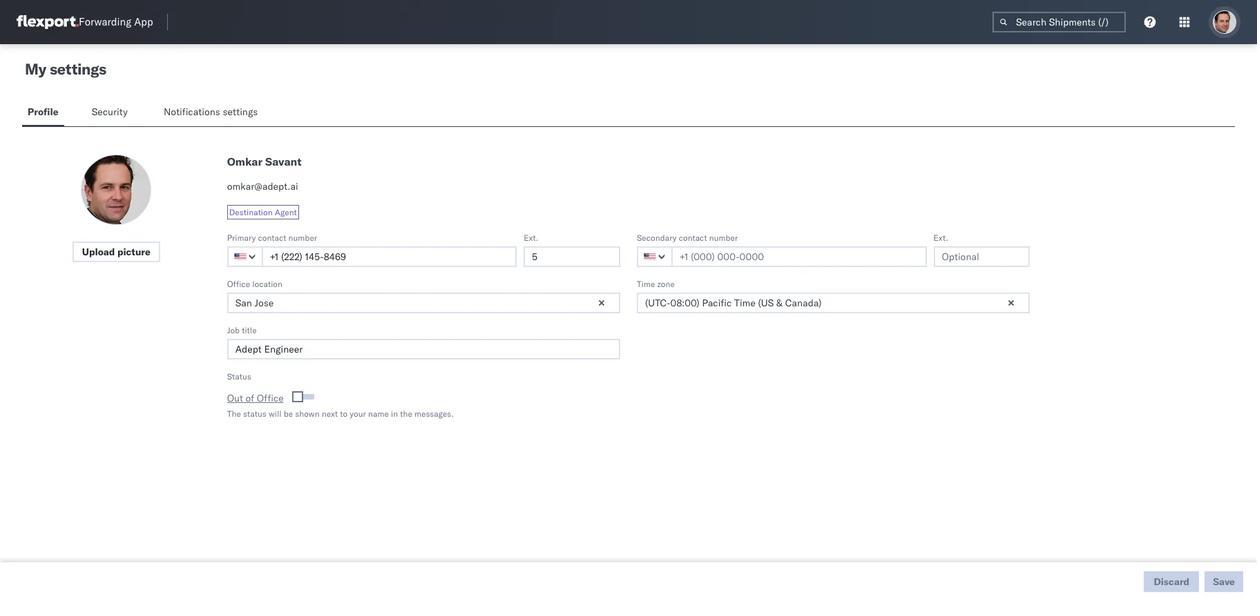 Task type: locate. For each thing, give the bounding box(es) containing it.
number down agent
[[288, 233, 317, 243]]

0 horizontal spatial ext.
[[524, 233, 538, 243]]

status
[[243, 409, 267, 419]]

1 contact from the left
[[258, 233, 286, 243]]

1 horizontal spatial settings
[[223, 106, 258, 118]]

in
[[391, 409, 398, 419]]

2 contact from the left
[[679, 233, 707, 243]]

office
[[227, 279, 250, 289], [257, 392, 284, 405]]

San Jose text field
[[227, 293, 620, 314]]

contact right secondary
[[679, 233, 707, 243]]

settings
[[50, 59, 106, 79], [223, 106, 258, 118]]

settings right my
[[50, 59, 106, 79]]

1 optional telephone field from the left
[[524, 247, 620, 267]]

1 horizontal spatial ext.
[[934, 233, 948, 243]]

settings right notifications
[[223, 106, 258, 118]]

1 ext. from the left
[[524, 233, 538, 243]]

office up will on the left bottom of page
[[257, 392, 284, 405]]

next
[[322, 409, 338, 419]]

forwarding app
[[79, 16, 153, 29]]

office down united states text box at left top
[[227, 279, 250, 289]]

security
[[92, 106, 128, 118]]

0 horizontal spatial settings
[[50, 59, 106, 79]]

2 optional telephone field from the left
[[934, 247, 1030, 267]]

notifications
[[164, 106, 220, 118]]

my
[[25, 59, 46, 79]]

1 horizontal spatial contact
[[679, 233, 707, 243]]

0 horizontal spatial optional telephone field
[[524, 247, 620, 267]]

time zone
[[637, 279, 675, 289]]

0 horizontal spatial number
[[288, 233, 317, 243]]

number right secondary
[[709, 233, 738, 243]]

1 horizontal spatial optional telephone field
[[934, 247, 1030, 267]]

status
[[227, 372, 251, 382]]

number for secondary contact number
[[709, 233, 738, 243]]

will
[[269, 409, 282, 419]]

the
[[400, 409, 412, 419]]

settings inside button
[[223, 106, 258, 118]]

my settings
[[25, 59, 106, 79]]

ext.
[[524, 233, 538, 243], [934, 233, 948, 243]]

destination
[[229, 207, 273, 218]]

Optional telephone field
[[524, 247, 620, 267], [934, 247, 1030, 267]]

secondary
[[637, 233, 677, 243]]

1 number from the left
[[288, 233, 317, 243]]

1 vertical spatial settings
[[223, 106, 258, 118]]

contact down destination agent
[[258, 233, 286, 243]]

out
[[227, 392, 243, 405]]

Search Shipments (/) text field
[[993, 12, 1126, 32]]

number
[[288, 233, 317, 243], [709, 233, 738, 243]]

0 vertical spatial settings
[[50, 59, 106, 79]]

2 ext. from the left
[[934, 233, 948, 243]]

contact
[[258, 233, 286, 243], [679, 233, 707, 243]]

2 number from the left
[[709, 233, 738, 243]]

number for primary contact number
[[288, 233, 317, 243]]

+1 (000) 000-0000 telephone field
[[262, 247, 517, 267]]

picture
[[117, 246, 151, 258]]

0 horizontal spatial contact
[[258, 233, 286, 243]]

upload
[[82, 246, 115, 258]]

United States text field
[[637, 247, 673, 267]]

0 vertical spatial office
[[227, 279, 250, 289]]

1 horizontal spatial number
[[709, 233, 738, 243]]

profile button
[[22, 99, 64, 126]]

Job title text field
[[227, 339, 620, 360]]

1 horizontal spatial office
[[257, 392, 284, 405]]

messages.
[[414, 409, 454, 419]]

forwarding
[[79, 16, 131, 29]]

None checkbox
[[295, 394, 314, 400]]

app
[[134, 16, 153, 29]]

job
[[227, 325, 240, 336]]



Task type: vqa. For each thing, say whether or not it's contained in the screenshot.
1st Matthew from the top of the page
no



Task type: describe. For each thing, give the bounding box(es) containing it.
destination agent
[[229, 207, 297, 218]]

notifications settings button
[[158, 99, 269, 126]]

primary contact number
[[227, 233, 317, 243]]

omkar savant
[[227, 155, 302, 169]]

profile
[[28, 106, 58, 118]]

ext. for secondary contact number
[[934, 233, 948, 243]]

forwarding app link
[[17, 15, 153, 29]]

zone
[[657, 279, 675, 289]]

the status will be shown next to your name in the messages.
[[227, 409, 454, 419]]

optional telephone field for primary contact number
[[524, 247, 620, 267]]

contact for secondary
[[679, 233, 707, 243]]

be
[[284, 409, 293, 419]]

the
[[227, 409, 241, 419]]

title
[[242, 325, 257, 336]]

0 horizontal spatial office
[[227, 279, 250, 289]]

out of office
[[227, 392, 284, 405]]

to
[[340, 409, 348, 419]]

optional telephone field for secondary contact number
[[934, 247, 1030, 267]]

name
[[368, 409, 389, 419]]

agent
[[275, 207, 297, 218]]

your
[[350, 409, 366, 419]]

office location
[[227, 279, 283, 289]]

+1 (000) 000-0000 telephone field
[[671, 247, 927, 267]]

contact for primary
[[258, 233, 286, 243]]

1 vertical spatial office
[[257, 392, 284, 405]]

flexport. image
[[17, 15, 79, 29]]

time
[[637, 279, 655, 289]]

shown
[[295, 409, 320, 419]]

settings for my settings
[[50, 59, 106, 79]]

primary
[[227, 233, 256, 243]]

omkar
[[227, 155, 263, 169]]

notifications settings
[[164, 106, 258, 118]]

United States text field
[[227, 247, 263, 267]]

omkar@adept.ai
[[227, 180, 298, 193]]

of
[[246, 392, 254, 405]]

location
[[252, 279, 283, 289]]

security button
[[86, 99, 136, 126]]

(UTC-08:00) Pacific Time (US & Canada) text field
[[637, 293, 1030, 314]]

settings for notifications settings
[[223, 106, 258, 118]]

savant
[[265, 155, 302, 169]]

ext. for primary contact number
[[524, 233, 538, 243]]

upload picture button
[[72, 242, 160, 262]]

secondary contact number
[[637, 233, 738, 243]]

job title
[[227, 325, 257, 336]]

upload picture
[[82, 246, 151, 258]]



